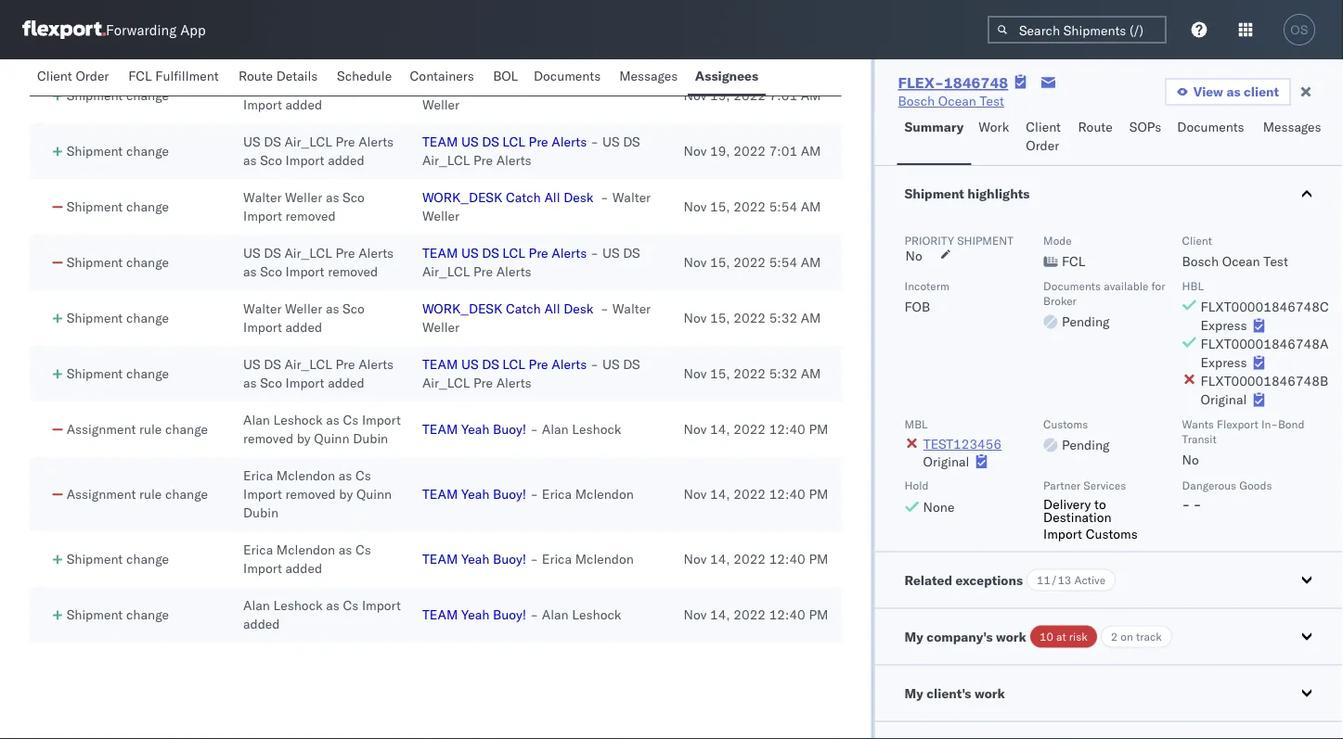 Task type: describe. For each thing, give the bounding box(es) containing it.
walter weller for nov 15, 2022 5:54 am
[[422, 189, 651, 224]]

team yeah buoy! - erica mclendon for erica mclendon as cs import removed by quinn dubin
[[422, 486, 634, 503]]

transit
[[1182, 432, 1217, 446]]

priority shipment
[[905, 233, 1014, 247]]

added inside erica mclendon as cs import added
[[286, 561, 322, 577]]

removed for weller
[[286, 208, 336, 224]]

10 2022 from the top
[[734, 607, 766, 623]]

4 am from the top
[[801, 254, 821, 271]]

alan inside the alan leshock as cs import removed by quinn dubin
[[243, 412, 270, 428]]

assignment rule change for erica
[[67, 486, 208, 503]]

sco up the alan leshock as cs import removed by quinn dubin
[[260, 375, 282, 391]]

no inside wants flexport in-bond transit no
[[1182, 452, 1199, 468]]

11/13
[[1037, 574, 1071, 588]]

erica mclendon as cs import removed by quinn dubin
[[243, 468, 392, 521]]

assignees
[[695, 68, 758, 84]]

5 shipment change from the top
[[67, 310, 169, 326]]

in-
[[1261, 417, 1278, 431]]

5:54 for us ds air_lcl pre alerts
[[769, 254, 797, 271]]

route details
[[238, 68, 318, 84]]

documents for the topmost 'documents' button
[[534, 68, 601, 84]]

fcl for fcl fulfillment
[[128, 68, 152, 84]]

flex-
[[898, 73, 944, 92]]

fulfillment
[[155, 68, 219, 84]]

bosch inside the client bosch ocean test incoterm fob
[[1182, 253, 1219, 270]]

1 horizontal spatial client order button
[[1019, 110, 1071, 165]]

us ds air_lcl pre alerts for nov 15, 2022 5:54 am
[[422, 245, 640, 280]]

incoterm
[[905, 279, 950, 293]]

nov 15, 2022 5:54 am for walter weller
[[684, 199, 821, 215]]

work_desk catch all desk - for nov 19, 2022 7:01 am
[[422, 78, 609, 94]]

0 vertical spatial test
[[980, 93, 1004, 109]]

bond
[[1278, 417, 1305, 431]]

pm for alan leshock as cs import removed by quinn dubin
[[809, 421, 828, 438]]

12:40 for erica mclendon as cs import removed by quinn dubin
[[769, 486, 806, 503]]

1 vertical spatial client order
[[1026, 119, 1061, 154]]

partner
[[1043, 479, 1081, 493]]

containers
[[410, 68, 474, 84]]

0 horizontal spatial client order button
[[30, 59, 121, 96]]

flex-1846748 link
[[898, 73, 1008, 92]]

pm for erica mclendon as cs import added
[[809, 551, 828, 568]]

2 team from the top
[[422, 245, 458, 261]]

mbl
[[905, 417, 928, 431]]

destination
[[1043, 509, 1112, 525]]

as inside "erica mclendon as cs import removed by quinn dubin"
[[339, 468, 352, 484]]

15, for walter weller as sco import added
[[710, 310, 730, 326]]

yeah for erica mclendon as cs import removed by quinn dubin
[[461, 486, 490, 503]]

7 2022 from the top
[[734, 421, 766, 438]]

flxt00001846748b
[[1201, 373, 1329, 389]]

all for nov 19, 2022 7:01 am
[[544, 78, 560, 94]]

details
[[276, 68, 318, 84]]

dubin for alan leshock as cs import removed by quinn dubin
[[353, 431, 388, 447]]

related
[[905, 572, 952, 589]]

client for right 'client order' button
[[1026, 119, 1061, 135]]

client inside the client bosch ocean test incoterm fob
[[1182, 233, 1212, 247]]

0 horizontal spatial client order
[[37, 68, 109, 84]]

assignees button
[[688, 59, 766, 96]]

6 am from the top
[[801, 366, 821, 382]]

1 shipment change from the top
[[67, 87, 169, 104]]

added up walter weller as sco import removed
[[328, 152, 365, 168]]

shipment
[[957, 233, 1014, 247]]

walter weller for nov 15, 2022 5:32 am
[[422, 301, 651, 336]]

import inside us ds air_lcl pre alerts as sco import removed
[[286, 264, 324, 280]]

erica inside erica mclendon as cs import added
[[243, 542, 273, 558]]

mclendon inside "erica mclendon as cs import removed by quinn dubin"
[[276, 468, 335, 484]]

cs for erica mclendon as cs import removed by quinn dubin
[[356, 468, 371, 484]]

15, for walter weller as sco import removed
[[710, 199, 730, 215]]

1 2022 from the top
[[734, 87, 766, 104]]

flxt00001846748c
[[1201, 299, 1329, 315]]

team yeah buoy! - alan leshock for alan leshock as cs import added
[[422, 607, 621, 623]]

bosch ocean test
[[898, 93, 1004, 109]]

14, for alan leshock as cs import added
[[710, 607, 730, 623]]

removed inside us ds air_lcl pre alerts as sco import removed
[[328, 264, 378, 280]]

available
[[1104, 279, 1149, 293]]

8 shipment change from the top
[[67, 607, 169, 623]]

nov 15, 2022 5:32 am for walter weller
[[684, 310, 821, 326]]

1 horizontal spatial messages button
[[1256, 110, 1331, 165]]

lcl for nov 15, 2022 5:32 am
[[503, 356, 525, 373]]

team yeah buoy! - erica mclendon for erica mclendon as cs import added
[[422, 551, 634, 568]]

sco inside us ds air_lcl pre alerts as sco import removed
[[260, 264, 282, 280]]

my client's work button
[[875, 666, 1343, 722]]

1 nov from the top
[[684, 87, 707, 104]]

leshock inside alan leshock as cs import added
[[273, 598, 323, 614]]

6 nov from the top
[[684, 366, 707, 382]]

mode
[[1043, 233, 1072, 247]]

os
[[1291, 23, 1309, 37]]

bol
[[493, 68, 518, 84]]

10 at risk
[[1040, 630, 1088, 644]]

us inside us ds air_lcl pre alerts as sco import removed
[[243, 245, 260, 261]]

pending for documents available for broker
[[1062, 314, 1110, 330]]

nov 19, 2022 7:01 am for walter weller
[[684, 87, 821, 104]]

ds inside us ds air_lcl pre alerts as sco import removed
[[264, 245, 281, 261]]

12:40 for alan leshock as cs import removed by quinn dubin
[[769, 421, 806, 438]]

5 nov from the top
[[684, 310, 707, 326]]

us ds air_lcl pre alerts as sco import removed
[[243, 245, 394, 280]]

client for 'client order' button to the left
[[37, 68, 72, 84]]

2 am from the top
[[801, 143, 821, 159]]

sops button
[[1122, 110, 1170, 165]]

nov 14, 2022 12:40 pm for alan leshock as cs import removed by quinn dubin
[[684, 421, 828, 438]]

order for right 'client order' button
[[1026, 137, 1059, 154]]

4 2022 from the top
[[734, 254, 766, 271]]

fob
[[905, 299, 930, 315]]

catch for nov 15, 2022 5:32 am
[[506, 301, 541, 317]]

walter weller as sco import added for nov 19, 2022 7:01 am
[[243, 78, 365, 113]]

rule for erica
[[139, 486, 162, 503]]

2 2022 from the top
[[734, 143, 766, 159]]

view
[[1194, 84, 1223, 100]]

1 horizontal spatial documents button
[[1170, 110, 1256, 165]]

6 2022 from the top
[[734, 366, 766, 382]]

11/13 active
[[1037, 574, 1106, 588]]

3 2022 from the top
[[734, 199, 766, 215]]

6 team from the top
[[422, 551, 458, 568]]

as up walter weller as sco import removed
[[243, 152, 257, 168]]

assignment for alan
[[67, 421, 136, 438]]

8 nov from the top
[[684, 486, 707, 503]]

shipment inside button
[[905, 186, 964, 202]]

shipment highlights
[[905, 186, 1030, 202]]

2
[[1111, 630, 1118, 644]]

at
[[1056, 630, 1066, 644]]

order for 'client order' button to the left
[[76, 68, 109, 84]]

as inside the alan leshock as cs import removed by quinn dubin
[[326, 412, 340, 428]]

forwarding app link
[[22, 20, 206, 39]]

catch for nov 19, 2022 7:01 am
[[506, 78, 541, 94]]

5:32 for us ds air_lcl pre alerts
[[769, 366, 797, 382]]

assignment for erica
[[67, 486, 136, 503]]

5 team from the top
[[422, 486, 458, 503]]

view as client
[[1194, 84, 1279, 100]]

work_desk for nov 15, 2022 5:54 am
[[422, 189, 502, 206]]

4 nov from the top
[[684, 254, 707, 271]]

12:40 for alan leshock as cs import added
[[769, 607, 806, 623]]

cs for alan leshock as cs import removed by quinn dubin
[[343, 412, 359, 428]]

team us ds lcl pre alerts - for nov 19, 2022 7:01 am
[[422, 134, 599, 150]]

weller inside walter weller as sco import removed
[[285, 189, 322, 206]]

pre inside us ds air_lcl pre alerts as sco import removed
[[336, 245, 355, 261]]

0 vertical spatial documents button
[[526, 59, 612, 96]]

hold
[[905, 479, 929, 493]]

test123456 button
[[923, 436, 1002, 453]]

7 shipment change from the top
[[67, 551, 169, 568]]

forwarding app
[[106, 21, 206, 39]]

Search Shipments (/) text field
[[988, 16, 1167, 44]]

14, for erica mclendon as cs import added
[[710, 551, 730, 568]]

delivery
[[1043, 496, 1091, 512]]

7 nov from the top
[[684, 421, 707, 438]]

wants flexport in-bond transit no
[[1182, 417, 1305, 468]]

work for my company's work
[[996, 629, 1027, 645]]

pm for erica mclendon as cs import removed by quinn dubin
[[809, 486, 828, 503]]

3 shipment change from the top
[[67, 199, 169, 215]]

flxt00001846748a
[[1201, 336, 1329, 352]]

flexport. image
[[22, 20, 106, 39]]

documents available for broker
[[1043, 279, 1165, 308]]

4 shipment change from the top
[[67, 254, 169, 271]]

bosch ocean test link
[[898, 92, 1004, 110]]

route details button
[[231, 59, 330, 96]]

fcl fulfillment button
[[121, 59, 231, 96]]

lcl for nov 19, 2022 7:01 am
[[503, 134, 525, 150]]

client bosch ocean test incoterm fob
[[905, 233, 1288, 315]]

dangerous
[[1182, 479, 1237, 493]]

hbl
[[1182, 279, 1204, 293]]

highlights
[[968, 186, 1030, 202]]

app
[[180, 21, 206, 39]]

work
[[979, 119, 1009, 135]]

broker
[[1043, 294, 1077, 308]]

quinn for leshock
[[314, 431, 350, 447]]

1 vertical spatial original
[[923, 453, 969, 470]]

express for flxt00001846748a
[[1201, 355, 1247, 371]]

priority
[[905, 233, 954, 247]]

us ds air_lcl pre alerts as sco import added for nov 19, 2022 7:01 am
[[243, 134, 394, 168]]

os button
[[1278, 8, 1321, 51]]

to
[[1094, 496, 1106, 512]]

desk for nov 15, 2022 5:54 am
[[564, 189, 594, 206]]

import inside alan leshock as cs import added
[[362, 598, 401, 614]]

summary
[[905, 119, 964, 135]]

my company's work
[[905, 629, 1027, 645]]

forwarding
[[106, 21, 177, 39]]

2 nov from the top
[[684, 143, 707, 159]]

alan leshock as cs import removed by quinn dubin
[[243, 412, 401, 447]]

dangerous goods - -
[[1182, 479, 1272, 512]]

desk for nov 15, 2022 5:32 am
[[564, 301, 594, 317]]

track
[[1136, 630, 1162, 644]]

alan leshock as cs import added
[[243, 598, 401, 633]]

client
[[1244, 84, 1279, 100]]

lcl for nov 15, 2022 5:54 am
[[503, 245, 525, 261]]

7 team from the top
[[422, 607, 458, 623]]

shipment highlights button
[[875, 166, 1343, 222]]

walter weller as sco import removed
[[243, 189, 365, 224]]

exceptions
[[956, 572, 1023, 589]]

3 team from the top
[[422, 356, 458, 373]]

services
[[1084, 479, 1126, 493]]

assignment rule change for alan
[[67, 421, 208, 438]]

work button
[[971, 110, 1019, 165]]

documents for documents available for broker
[[1043, 279, 1101, 293]]

5 2022 from the top
[[734, 310, 766, 326]]

as down us ds air_lcl pre alerts as sco import removed
[[326, 301, 339, 317]]

none
[[923, 499, 955, 515]]

us ds air_lcl pre alerts as sco import added for nov 15, 2022 5:32 am
[[243, 356, 394, 391]]

company's
[[927, 629, 993, 645]]

view as client button
[[1165, 78, 1291, 106]]

cs for alan leshock as cs import added
[[343, 598, 359, 614]]

alerts inside us ds air_lcl pre alerts as sco import removed
[[358, 245, 394, 261]]



Task type: locate. For each thing, give the bounding box(es) containing it.
air_lcl inside us ds air_lcl pre alerts as sco import removed
[[284, 245, 332, 261]]

nov 19, 2022 7:01 am down the assignees
[[684, 87, 821, 104]]

1 vertical spatial work_desk
[[422, 189, 502, 206]]

added down us ds air_lcl pre alerts as sco import removed
[[286, 319, 322, 336]]

alerts
[[358, 134, 394, 150], [552, 134, 587, 150], [496, 152, 532, 168], [358, 245, 394, 261], [552, 245, 587, 261], [496, 264, 532, 280], [358, 356, 394, 373], [552, 356, 587, 373], [496, 375, 532, 391]]

2 on track
[[1111, 630, 1162, 644]]

0 vertical spatial nov 15, 2022 5:54 am
[[684, 199, 821, 215]]

1 vertical spatial dubin
[[243, 505, 278, 521]]

import inside the partner services delivery to destination import customs
[[1043, 526, 1082, 542]]

3 lcl from the top
[[503, 356, 525, 373]]

1 us ds air_lcl pre alerts as sco import added from the top
[[243, 134, 394, 168]]

sco right details
[[343, 78, 365, 94]]

removed for leshock
[[243, 431, 293, 447]]

quinn
[[314, 431, 350, 447], [356, 486, 392, 503]]

sco up us ds air_lcl pre alerts as sco import removed
[[343, 189, 365, 206]]

2 lcl from the top
[[503, 245, 525, 261]]

1 catch from the top
[[506, 78, 541, 94]]

customs inside the partner services delivery to destination import customs
[[1086, 526, 1138, 542]]

sco inside walter weller as sco import removed
[[343, 189, 365, 206]]

walter
[[243, 78, 282, 94], [612, 78, 651, 94], [243, 189, 282, 206], [612, 189, 651, 206], [243, 301, 282, 317], [612, 301, 651, 317]]

work inside button
[[975, 686, 1005, 702]]

route left the sops at the right of page
[[1078, 119, 1113, 135]]

1 15, from the top
[[710, 199, 730, 215]]

added inside alan leshock as cs import added
[[243, 616, 280, 633]]

by up "erica mclendon as cs import removed by quinn dubin"
[[297, 431, 311, 447]]

2 7:01 from the top
[[769, 143, 797, 159]]

1 vertical spatial us ds air_lcl pre alerts as sco import added
[[243, 356, 394, 391]]

0 vertical spatial my
[[905, 629, 923, 645]]

0 vertical spatial fcl
[[128, 68, 152, 84]]

original
[[1201, 392, 1247, 408], [923, 453, 969, 470]]

3 work_desk from the top
[[422, 301, 502, 317]]

work_desk for nov 15, 2022 5:32 am
[[422, 301, 502, 317]]

my
[[905, 629, 923, 645], [905, 686, 923, 702]]

0 vertical spatial us ds air_lcl pre alerts
[[422, 134, 640, 168]]

as inside erica mclendon as cs import added
[[339, 542, 352, 558]]

am
[[801, 87, 821, 104], [801, 143, 821, 159], [801, 199, 821, 215], [801, 254, 821, 271], [801, 310, 821, 326], [801, 366, 821, 382]]

2 15, from the top
[[710, 254, 730, 271]]

route left details
[[238, 68, 273, 84]]

goods
[[1239, 479, 1272, 493]]

1 team from the top
[[422, 134, 458, 150]]

1 horizontal spatial order
[[1026, 137, 1059, 154]]

documents right the "bol" button
[[534, 68, 601, 84]]

messages left the assignees
[[619, 68, 678, 84]]

1 work_desk from the top
[[422, 78, 502, 94]]

1 vertical spatial 7:01
[[769, 143, 797, 159]]

1 vertical spatial nov 15, 2022 5:32 am
[[684, 366, 821, 382]]

1 vertical spatial team us ds lcl pre alerts -
[[422, 245, 599, 261]]

my for my client's work
[[905, 686, 923, 702]]

ocean down "flex-1846748" link
[[938, 93, 976, 109]]

by inside the alan leshock as cs import removed by quinn dubin
[[297, 431, 311, 447]]

test123456
[[923, 436, 1002, 453]]

0 vertical spatial messages button
[[612, 59, 688, 96]]

client up hbl
[[1182, 233, 1212, 247]]

added down details
[[286, 97, 322, 113]]

work_desk catch all desk -
[[422, 78, 609, 94], [422, 189, 609, 206], [422, 301, 609, 317]]

1 vertical spatial order
[[1026, 137, 1059, 154]]

removed inside walter weller as sco import removed
[[286, 208, 336, 224]]

removed inside "erica mclendon as cs import removed by quinn dubin"
[[286, 486, 336, 503]]

fcl inside button
[[128, 68, 152, 84]]

1 horizontal spatial client order
[[1026, 119, 1061, 154]]

0 vertical spatial customs
[[1043, 417, 1088, 431]]

leshock
[[273, 412, 323, 428], [572, 421, 621, 438], [273, 598, 323, 614], [572, 607, 621, 623]]

0 horizontal spatial order
[[76, 68, 109, 84]]

import inside "erica mclendon as cs import removed by quinn dubin"
[[243, 486, 282, 503]]

0 vertical spatial order
[[76, 68, 109, 84]]

1 nov 15, 2022 5:54 am from the top
[[684, 199, 821, 215]]

1 vertical spatial walter weller as sco import added
[[243, 301, 365, 336]]

removed up us ds air_lcl pre alerts as sco import removed
[[286, 208, 336, 224]]

dubin up "erica mclendon as cs import removed by quinn dubin"
[[353, 431, 388, 447]]

as down "erica mclendon as cs import removed by quinn dubin"
[[339, 542, 352, 558]]

test
[[980, 93, 1004, 109], [1264, 253, 1288, 270]]

client order button right work
[[1019, 110, 1071, 165]]

flexport
[[1217, 417, 1259, 431]]

1 vertical spatial express
[[1201, 355, 1247, 371]]

quinn for mclendon
[[356, 486, 392, 503]]

0 horizontal spatial documents
[[534, 68, 601, 84]]

team us ds lcl pre alerts - for nov 15, 2022 5:32 am
[[422, 356, 599, 373]]

2 vertical spatial desk
[[564, 301, 594, 317]]

partner services delivery to destination import customs
[[1043, 479, 1138, 542]]

pending up services
[[1062, 437, 1110, 453]]

active
[[1074, 574, 1106, 588]]

yeah for alan leshock as cs import added
[[461, 607, 490, 623]]

sco down us ds air_lcl pre alerts as sco import removed
[[343, 301, 365, 317]]

2022
[[734, 87, 766, 104], [734, 143, 766, 159], [734, 199, 766, 215], [734, 254, 766, 271], [734, 310, 766, 326], [734, 366, 766, 382], [734, 421, 766, 438], [734, 486, 766, 503], [734, 551, 766, 568], [734, 607, 766, 623]]

2 12:40 from the top
[[769, 486, 806, 503]]

us ds air_lcl pre alerts for nov 19, 2022 7:01 am
[[422, 134, 640, 168]]

2 team us ds lcl pre alerts - from the top
[[422, 245, 599, 261]]

0 horizontal spatial documents button
[[526, 59, 612, 96]]

quinn up "erica mclendon as cs import removed by quinn dubin"
[[314, 431, 350, 447]]

express up flxt00001846748a
[[1201, 317, 1247, 334]]

3 buoy! from the top
[[493, 551, 526, 568]]

my for my company's work
[[905, 629, 923, 645]]

by
[[297, 431, 311, 447], [339, 486, 353, 503]]

by for leshock
[[297, 431, 311, 447]]

route for route details
[[238, 68, 273, 84]]

1 work_desk catch all desk - from the top
[[422, 78, 609, 94]]

for
[[1152, 279, 1165, 293]]

mclendon inside erica mclendon as cs import added
[[276, 542, 335, 558]]

related exceptions
[[905, 572, 1023, 589]]

0 horizontal spatial messages button
[[612, 59, 688, 96]]

cs for erica mclendon as cs import added
[[356, 542, 371, 558]]

0 vertical spatial desk
[[564, 78, 594, 94]]

customs down to
[[1086, 526, 1138, 542]]

documents for the right 'documents' button
[[1177, 119, 1244, 135]]

us ds air_lcl pre alerts as sco import added up walter weller as sco import removed
[[243, 134, 394, 168]]

by inside "erica mclendon as cs import removed by quinn dubin"
[[339, 486, 353, 503]]

1 horizontal spatial messages
[[1263, 119, 1322, 135]]

1 yeah from the top
[[461, 421, 490, 438]]

bosch up hbl
[[1182, 253, 1219, 270]]

2 nov 15, 2022 5:54 am from the top
[[684, 254, 821, 271]]

cs inside the alan leshock as cs import removed by quinn dubin
[[343, 412, 359, 428]]

as inside us ds air_lcl pre alerts as sco import removed
[[243, 264, 257, 280]]

5:54 for walter weller
[[769, 199, 797, 215]]

removed up erica mclendon as cs import added
[[286, 486, 336, 503]]

test inside the client bosch ocean test incoterm fob
[[1264, 253, 1288, 270]]

1 pending from the top
[[1062, 314, 1110, 330]]

order inside client order
[[1026, 137, 1059, 154]]

1 5:32 from the top
[[769, 310, 797, 326]]

1 vertical spatial us ds air_lcl pre alerts
[[422, 245, 640, 280]]

test up flxt00001846748c
[[1264, 253, 1288, 270]]

10 nov from the top
[[684, 607, 707, 623]]

2 vertical spatial lcl
[[503, 356, 525, 373]]

1 nov 15, 2022 5:32 am from the top
[[684, 310, 821, 326]]

order right work button
[[1026, 137, 1059, 154]]

pm for alan leshock as cs import added
[[809, 607, 828, 623]]

all
[[544, 78, 560, 94], [544, 189, 560, 206], [544, 301, 560, 317]]

added up alan leshock as cs import added
[[286, 561, 322, 577]]

nov 19, 2022 7:01 am for us ds air_lcl pre alerts
[[684, 143, 821, 159]]

0 horizontal spatial client
[[37, 68, 72, 84]]

4 team from the top
[[422, 421, 458, 438]]

removed inside the alan leshock as cs import removed by quinn dubin
[[243, 431, 293, 447]]

schedule
[[337, 68, 392, 84]]

1 walter weller from the top
[[422, 78, 651, 113]]

15,
[[710, 199, 730, 215], [710, 254, 730, 271], [710, 310, 730, 326], [710, 366, 730, 382]]

bol button
[[486, 59, 526, 96]]

0 vertical spatial 5:54
[[769, 199, 797, 215]]

import inside the alan leshock as cs import removed by quinn dubin
[[362, 412, 401, 428]]

1 vertical spatial test
[[1264, 253, 1288, 270]]

9 2022 from the top
[[734, 551, 766, 568]]

0 vertical spatial ocean
[[938, 93, 976, 109]]

as up the alan leshock as cs import removed by quinn dubin
[[243, 375, 257, 391]]

cs down the alan leshock as cs import removed by quinn dubin
[[356, 468, 371, 484]]

pending for customs
[[1062, 437, 1110, 453]]

0 horizontal spatial ocean
[[938, 93, 976, 109]]

19, down the assignees button
[[710, 143, 730, 159]]

2 5:54 from the top
[[769, 254, 797, 271]]

2 walter weller as sco import added from the top
[[243, 301, 365, 336]]

client order right work button
[[1026, 119, 1061, 154]]

ds
[[264, 134, 281, 150], [482, 134, 499, 150], [623, 134, 640, 150], [264, 245, 281, 261], [482, 245, 499, 261], [623, 245, 640, 261], [264, 356, 281, 373], [482, 356, 499, 373], [623, 356, 640, 373]]

1 vertical spatial nov 15, 2022 5:54 am
[[684, 254, 821, 271]]

dubin inside "erica mclendon as cs import removed by quinn dubin"
[[243, 505, 278, 521]]

pending
[[1062, 314, 1110, 330], [1062, 437, 1110, 453]]

3 nov 14, 2022 12:40 pm from the top
[[684, 551, 828, 568]]

1 7:01 from the top
[[769, 87, 797, 104]]

express up flxt00001846748b
[[1201, 355, 1247, 371]]

cs inside erica mclendon as cs import added
[[356, 542, 371, 558]]

0 vertical spatial team us ds lcl pre alerts -
[[422, 134, 599, 150]]

us ds air_lcl pre alerts for nov 15, 2022 5:32 am
[[422, 356, 640, 391]]

buoy! for erica mclendon as cs import removed by quinn dubin
[[493, 486, 526, 503]]

1 vertical spatial work_desk catch all desk -
[[422, 189, 609, 206]]

1 vertical spatial route
[[1078, 119, 1113, 135]]

ocean inside the client bosch ocean test incoterm fob
[[1222, 253, 1260, 270]]

cs down erica mclendon as cs import added
[[343, 598, 359, 614]]

1 us ds air_lcl pre alerts from the top
[[422, 134, 640, 168]]

summary button
[[897, 110, 971, 165]]

1 vertical spatial documents
[[1177, 119, 1244, 135]]

rule for alan
[[139, 421, 162, 438]]

fcl down forwarding
[[128, 68, 152, 84]]

4 pm from the top
[[809, 607, 828, 623]]

documents up broker
[[1043, 279, 1101, 293]]

2 express from the top
[[1201, 355, 1247, 371]]

1 vertical spatial team yeah buoy! - erica mclendon
[[422, 551, 634, 568]]

4 nov 14, 2022 12:40 pm from the top
[[684, 607, 828, 623]]

2 horizontal spatial documents
[[1177, 119, 1244, 135]]

bosch down flex-
[[898, 93, 935, 109]]

fcl down mode
[[1062, 253, 1086, 270]]

original down test123456 at right bottom
[[923, 453, 969, 470]]

removed for mclendon
[[286, 486, 336, 503]]

1 team yeah buoy! - erica mclendon from the top
[[422, 486, 634, 503]]

2 14, from the top
[[710, 486, 730, 503]]

messages down client
[[1263, 119, 1322, 135]]

2 us ds air_lcl pre alerts from the top
[[422, 245, 640, 280]]

quinn inside "erica mclendon as cs import removed by quinn dubin"
[[356, 486, 392, 503]]

express for flxt00001846748c
[[1201, 317, 1247, 334]]

19, down the assignees
[[710, 87, 730, 104]]

1 desk from the top
[[564, 78, 594, 94]]

2 vertical spatial client
[[1182, 233, 1212, 247]]

0 vertical spatial 5:32
[[769, 310, 797, 326]]

containers button
[[402, 59, 486, 96]]

2 vertical spatial team us ds lcl pre alerts -
[[422, 356, 599, 373]]

client order down flexport. image
[[37, 68, 109, 84]]

14, for erica mclendon as cs import removed by quinn dubin
[[710, 486, 730, 503]]

1 horizontal spatial route
[[1078, 119, 1113, 135]]

1 horizontal spatial bosch
[[1182, 253, 1219, 270]]

1 vertical spatial assignment
[[67, 486, 136, 503]]

2 19, from the top
[[710, 143, 730, 159]]

work_desk catch all desk - for nov 15, 2022 5:54 am
[[422, 189, 609, 206]]

sco up walter weller as sco import removed
[[260, 152, 282, 168]]

walter weller as sco import added
[[243, 78, 365, 113], [243, 301, 365, 336]]

cs down "erica mclendon as cs import removed by quinn dubin"
[[356, 542, 371, 558]]

lcl
[[503, 134, 525, 150], [503, 245, 525, 261], [503, 356, 525, 373]]

0 vertical spatial original
[[1201, 392, 1247, 408]]

nov 15, 2022 5:54 am for us ds air_lcl pre alerts
[[684, 254, 821, 271]]

2 vertical spatial us ds air_lcl pre alerts
[[422, 356, 640, 391]]

1 rule from the top
[[139, 421, 162, 438]]

customs up partner
[[1043, 417, 1088, 431]]

0 horizontal spatial fcl
[[128, 68, 152, 84]]

cs inside alan leshock as cs import added
[[343, 598, 359, 614]]

0 horizontal spatial no
[[906, 248, 923, 264]]

2 vertical spatial all
[[544, 301, 560, 317]]

4 15, from the top
[[710, 366, 730, 382]]

0 vertical spatial documents
[[534, 68, 601, 84]]

1 assignment from the top
[[67, 421, 136, 438]]

1 buoy! from the top
[[493, 421, 526, 438]]

wants
[[1182, 417, 1214, 431]]

as up "erica mclendon as cs import removed by quinn dubin"
[[326, 412, 340, 428]]

19, for walter weller
[[710, 87, 730, 104]]

test down 1846748
[[980, 93, 1004, 109]]

messages button left the assignees
[[612, 59, 688, 96]]

work_desk for nov 19, 2022 7:01 am
[[422, 78, 502, 94]]

work_desk
[[422, 78, 502, 94], [422, 189, 502, 206], [422, 301, 502, 317]]

7:01 for walter weller
[[769, 87, 797, 104]]

3 am from the top
[[801, 199, 821, 215]]

14, for alan leshock as cs import removed by quinn dubin
[[710, 421, 730, 438]]

1 horizontal spatial dubin
[[353, 431, 388, 447]]

team yeah buoy! - alan leshock for alan leshock as cs import removed by quinn dubin
[[422, 421, 621, 438]]

0 vertical spatial 7:01
[[769, 87, 797, 104]]

2 vertical spatial documents
[[1043, 279, 1101, 293]]

1 vertical spatial by
[[339, 486, 353, 503]]

as inside alan leshock as cs import added
[[326, 598, 340, 614]]

my left company's
[[905, 629, 923, 645]]

no down priority on the top right of page
[[906, 248, 923, 264]]

route button
[[1071, 110, 1122, 165]]

2 pm from the top
[[809, 486, 828, 503]]

removed
[[286, 208, 336, 224], [328, 264, 378, 280], [243, 431, 293, 447], [286, 486, 336, 503]]

ocean
[[938, 93, 976, 109], [1222, 253, 1260, 270]]

2 vertical spatial work_desk
[[422, 301, 502, 317]]

team
[[422, 134, 458, 150], [422, 245, 458, 261], [422, 356, 458, 373], [422, 421, 458, 438], [422, 486, 458, 503], [422, 551, 458, 568], [422, 607, 458, 623]]

risk
[[1069, 630, 1088, 644]]

erica inside "erica mclendon as cs import removed by quinn dubin"
[[243, 468, 273, 484]]

shipment change
[[67, 87, 169, 104], [67, 143, 169, 159], [67, 199, 169, 215], [67, 254, 169, 271], [67, 310, 169, 326], [67, 366, 169, 382], [67, 551, 169, 568], [67, 607, 169, 623]]

19, for us ds air_lcl pre alerts
[[710, 143, 730, 159]]

0 horizontal spatial messages
[[619, 68, 678, 84]]

dubin inside the alan leshock as cs import removed by quinn dubin
[[353, 431, 388, 447]]

by down the alan leshock as cs import removed by quinn dubin
[[339, 486, 353, 503]]

0 horizontal spatial quinn
[[314, 431, 350, 447]]

by for mclendon
[[339, 486, 353, 503]]

2 us ds air_lcl pre alerts as sco import added from the top
[[243, 356, 394, 391]]

cs up "erica mclendon as cs import removed by quinn dubin"
[[343, 412, 359, 428]]

as right details
[[326, 78, 339, 94]]

client's
[[927, 686, 971, 702]]

removed up "erica mclendon as cs import removed by quinn dubin"
[[243, 431, 293, 447]]

2 nov 19, 2022 7:01 am from the top
[[684, 143, 821, 159]]

2 5:32 from the top
[[769, 366, 797, 382]]

1 vertical spatial nov 19, 2022 7:01 am
[[684, 143, 821, 159]]

sops
[[1130, 119, 1161, 135]]

2 catch from the top
[[506, 189, 541, 206]]

5 am from the top
[[801, 310, 821, 326]]

2 buoy! from the top
[[493, 486, 526, 503]]

0 vertical spatial nov 19, 2022 7:01 am
[[684, 87, 821, 104]]

1 5:54 from the top
[[769, 199, 797, 215]]

1 horizontal spatial fcl
[[1062, 253, 1086, 270]]

my client's work
[[905, 686, 1005, 702]]

documents
[[534, 68, 601, 84], [1177, 119, 1244, 135], [1043, 279, 1101, 293]]

original up flexport
[[1201, 392, 1247, 408]]

as inside walter weller as sco import removed
[[326, 189, 339, 206]]

2 team yeah buoy! - alan leshock from the top
[[422, 607, 621, 623]]

0 vertical spatial work
[[996, 629, 1027, 645]]

3 nov from the top
[[684, 199, 707, 215]]

quinn down the alan leshock as cs import removed by quinn dubin
[[356, 486, 392, 503]]

3 work_desk catch all desk - from the top
[[422, 301, 609, 317]]

route for route
[[1078, 119, 1113, 135]]

buoy! for erica mclendon as cs import added
[[493, 551, 526, 568]]

alan inside alan leshock as cs import added
[[243, 598, 270, 614]]

sco down walter weller as sco import removed
[[260, 264, 282, 280]]

0 horizontal spatial test
[[980, 93, 1004, 109]]

mclendon
[[276, 468, 335, 484], [575, 486, 634, 503], [276, 542, 335, 558], [575, 551, 634, 568]]

fcl for fcl
[[1062, 253, 1086, 270]]

2 nov 14, 2022 12:40 pm from the top
[[684, 486, 828, 503]]

3 12:40 from the top
[[769, 551, 806, 568]]

messages button down client
[[1256, 110, 1331, 165]]

1 horizontal spatial ocean
[[1222, 253, 1260, 270]]

1 am from the top
[[801, 87, 821, 104]]

3 team us ds lcl pre alerts - from the top
[[422, 356, 599, 373]]

2 work_desk from the top
[[422, 189, 502, 206]]

1 vertical spatial messages button
[[1256, 110, 1331, 165]]

2 my from the top
[[905, 686, 923, 702]]

0 vertical spatial work_desk catch all desk -
[[422, 78, 609, 94]]

0 horizontal spatial by
[[297, 431, 311, 447]]

4 buoy! from the top
[[493, 607, 526, 623]]

2 desk from the top
[[564, 189, 594, 206]]

1 assignment rule change from the top
[[67, 421, 208, 438]]

ocean up flxt00001846748c
[[1222, 253, 1260, 270]]

5:32 for walter weller
[[769, 310, 797, 326]]

cs
[[343, 412, 359, 428], [356, 468, 371, 484], [356, 542, 371, 558], [343, 598, 359, 614]]

0 vertical spatial no
[[906, 248, 923, 264]]

2 shipment change from the top
[[67, 143, 169, 159]]

buoy! for alan leshock as cs import added
[[493, 607, 526, 623]]

added up the alan leshock as cs import removed by quinn dubin
[[328, 375, 365, 391]]

client down flexport. image
[[37, 68, 72, 84]]

7:01
[[769, 87, 797, 104], [769, 143, 797, 159]]

added down erica mclendon as cs import added
[[243, 616, 280, 633]]

3 yeah from the top
[[461, 551, 490, 568]]

quinn inside the alan leshock as cs import removed by quinn dubin
[[314, 431, 350, 447]]

catch for nov 15, 2022 5:54 am
[[506, 189, 541, 206]]

order down forwarding app link
[[76, 68, 109, 84]]

customs
[[1043, 417, 1088, 431], [1086, 526, 1138, 542]]

sco
[[343, 78, 365, 94], [260, 152, 282, 168], [343, 189, 365, 206], [260, 264, 282, 280], [343, 301, 365, 317], [260, 375, 282, 391]]

1 all from the top
[[544, 78, 560, 94]]

9 nov from the top
[[684, 551, 707, 568]]

as right view
[[1227, 84, 1241, 100]]

2 rule from the top
[[139, 486, 162, 503]]

team us ds lcl pre alerts -
[[422, 134, 599, 150], [422, 245, 599, 261], [422, 356, 599, 373]]

work
[[996, 629, 1027, 645], [975, 686, 1005, 702]]

8 2022 from the top
[[734, 486, 766, 503]]

10
[[1040, 630, 1053, 644]]

schedule button
[[330, 59, 402, 96]]

documents inside the documents available for broker
[[1043, 279, 1101, 293]]

as up us ds air_lcl pre alerts as sco import removed
[[326, 189, 339, 206]]

removed down walter weller as sco import removed
[[328, 264, 378, 280]]

5:54
[[769, 199, 797, 215], [769, 254, 797, 271]]

import inside erica mclendon as cs import added
[[243, 561, 282, 577]]

pending down broker
[[1062, 314, 1110, 330]]

1 team yeah buoy! - alan leshock from the top
[[422, 421, 621, 438]]

as down walter weller as sco import removed
[[243, 264, 257, 280]]

all for nov 15, 2022 5:54 am
[[544, 189, 560, 206]]

assignment
[[67, 421, 136, 438], [67, 486, 136, 503]]

express
[[1201, 317, 1247, 334], [1201, 355, 1247, 371]]

no down transit
[[1182, 452, 1199, 468]]

0 horizontal spatial original
[[923, 453, 969, 470]]

dubin up erica mclendon as cs import added
[[243, 505, 278, 521]]

1 horizontal spatial no
[[1182, 452, 1199, 468]]

walter weller for nov 19, 2022 7:01 am
[[422, 78, 651, 113]]

work left 10
[[996, 629, 1027, 645]]

1 vertical spatial fcl
[[1062, 253, 1086, 270]]

team us ds lcl pre alerts - for nov 15, 2022 5:54 am
[[422, 245, 599, 261]]

rule
[[139, 421, 162, 438], [139, 486, 162, 503]]

1 12:40 from the top
[[769, 421, 806, 438]]

0 vertical spatial 19,
[[710, 87, 730, 104]]

fcl fulfillment
[[128, 68, 219, 84]]

3 all from the top
[[544, 301, 560, 317]]

7:01 for us ds air_lcl pre alerts
[[769, 143, 797, 159]]

15, for us ds air_lcl pre alerts as sco import removed
[[710, 254, 730, 271]]

1 nov 14, 2022 12:40 pm from the top
[[684, 421, 828, 438]]

1 vertical spatial 5:32
[[769, 366, 797, 382]]

0 vertical spatial rule
[[139, 421, 162, 438]]

client right work
[[1026, 119, 1061, 135]]

1 express from the top
[[1201, 317, 1247, 334]]

0 vertical spatial dubin
[[353, 431, 388, 447]]

1 vertical spatial my
[[905, 686, 923, 702]]

3 us ds air_lcl pre alerts from the top
[[422, 356, 640, 391]]

0 vertical spatial express
[[1201, 317, 1247, 334]]

as inside button
[[1227, 84, 1241, 100]]

walter inside walter weller as sco import removed
[[243, 189, 282, 206]]

1 vertical spatial work
[[975, 686, 1005, 702]]

1 my from the top
[[905, 629, 923, 645]]

1846748
[[944, 73, 1008, 92]]

yeah for erica mclendon as cs import added
[[461, 551, 490, 568]]

client order button down flexport. image
[[30, 59, 121, 96]]

cs inside "erica mclendon as cs import removed by quinn dubin"
[[356, 468, 371, 484]]

1 14, from the top
[[710, 421, 730, 438]]

1 vertical spatial messages
[[1263, 119, 1322, 135]]

walter weller as sco import added for nov 15, 2022 5:32 am
[[243, 301, 365, 336]]

12:40 for erica mclendon as cs import added
[[769, 551, 806, 568]]

nov 14, 2022 12:40 pm for erica mclendon as cs import added
[[684, 551, 828, 568]]

1 vertical spatial no
[[1182, 452, 1199, 468]]

19,
[[710, 87, 730, 104], [710, 143, 730, 159]]

0 vertical spatial nov 15, 2022 5:32 am
[[684, 310, 821, 326]]

as down the alan leshock as cs import removed by quinn dubin
[[339, 468, 352, 484]]

catch
[[506, 78, 541, 94], [506, 189, 541, 206], [506, 301, 541, 317]]

1 vertical spatial assignment rule change
[[67, 486, 208, 503]]

4 12:40 from the top
[[769, 607, 806, 623]]

nov 19, 2022 7:01 am down the assignees button
[[684, 143, 821, 159]]

all for nov 15, 2022 5:32 am
[[544, 301, 560, 317]]

12:40
[[769, 421, 806, 438], [769, 486, 806, 503], [769, 551, 806, 568], [769, 607, 806, 623]]

pre
[[336, 134, 355, 150], [529, 134, 548, 150], [473, 152, 493, 168], [336, 245, 355, 261], [529, 245, 548, 261], [473, 264, 493, 280], [336, 356, 355, 373], [529, 356, 548, 373], [473, 375, 493, 391]]

import
[[243, 97, 282, 113], [286, 152, 324, 168], [243, 208, 282, 224], [286, 264, 324, 280], [243, 319, 282, 336], [286, 375, 324, 391], [362, 412, 401, 428], [243, 486, 282, 503], [1043, 526, 1082, 542], [243, 561, 282, 577], [362, 598, 401, 614]]

on
[[1121, 630, 1133, 644]]

0 vertical spatial bosch
[[898, 93, 935, 109]]

us ds air_lcl pre alerts as sco import added up the alan leshock as cs import removed by quinn dubin
[[243, 356, 394, 391]]

desk for nov 19, 2022 7:01 am
[[564, 78, 594, 94]]

work right 'client's'
[[975, 686, 1005, 702]]

my left 'client's'
[[905, 686, 923, 702]]

client order
[[37, 68, 109, 84], [1026, 119, 1061, 154]]

flex-1846748
[[898, 73, 1008, 92]]

documents button right bol
[[526, 59, 612, 96]]

nov 15, 2022 5:32 am for us ds air_lcl pre alerts
[[684, 366, 821, 382]]

documents down view
[[1177, 119, 1244, 135]]

erica mclendon as cs import added
[[243, 542, 371, 577]]

0 vertical spatial catch
[[506, 78, 541, 94]]

1 vertical spatial client order button
[[1019, 110, 1071, 165]]

3 catch from the top
[[506, 301, 541, 317]]

my inside button
[[905, 686, 923, 702]]

0 vertical spatial team yeah buoy! - alan leshock
[[422, 421, 621, 438]]

0 vertical spatial client order
[[37, 68, 109, 84]]

0 vertical spatial client
[[37, 68, 72, 84]]

0 vertical spatial all
[[544, 78, 560, 94]]

documents button down view
[[1170, 110, 1256, 165]]

nov
[[684, 87, 707, 104], [684, 143, 707, 159], [684, 199, 707, 215], [684, 254, 707, 271], [684, 310, 707, 326], [684, 366, 707, 382], [684, 421, 707, 438], [684, 486, 707, 503], [684, 551, 707, 568], [684, 607, 707, 623]]

1 horizontal spatial client
[[1026, 119, 1061, 135]]

import inside walter weller as sco import removed
[[243, 208, 282, 224]]

air_lcl
[[284, 134, 332, 150], [422, 152, 470, 168], [284, 245, 332, 261], [422, 264, 470, 280], [284, 356, 332, 373], [422, 375, 470, 391]]

2 assignment from the top
[[67, 486, 136, 503]]

15, for us ds air_lcl pre alerts as sco import added
[[710, 366, 730, 382]]

as down erica mclendon as cs import added
[[326, 598, 340, 614]]

2 work_desk catch all desk - from the top
[[422, 189, 609, 206]]

1 vertical spatial 5:54
[[769, 254, 797, 271]]

assignment rule change
[[67, 421, 208, 438], [67, 486, 208, 503]]

leshock inside the alan leshock as cs import removed by quinn dubin
[[273, 412, 323, 428]]

6 shipment change from the top
[[67, 366, 169, 382]]

work_desk catch all desk - for nov 15, 2022 5:32 am
[[422, 301, 609, 317]]

us ds air_lcl pre alerts
[[422, 134, 640, 168], [422, 245, 640, 280], [422, 356, 640, 391]]

2 pending from the top
[[1062, 437, 1110, 453]]

1 vertical spatial all
[[544, 189, 560, 206]]

1 vertical spatial documents button
[[1170, 110, 1256, 165]]

2 assignment rule change from the top
[[67, 486, 208, 503]]

nov 14, 2022 12:40 pm for alan leshock as cs import added
[[684, 607, 828, 623]]

0 vertical spatial assignment
[[67, 421, 136, 438]]

work for my client's work
[[975, 686, 1005, 702]]



Task type: vqa. For each thing, say whether or not it's contained in the screenshot.
the leftmost Client Order button's "client order"
no



